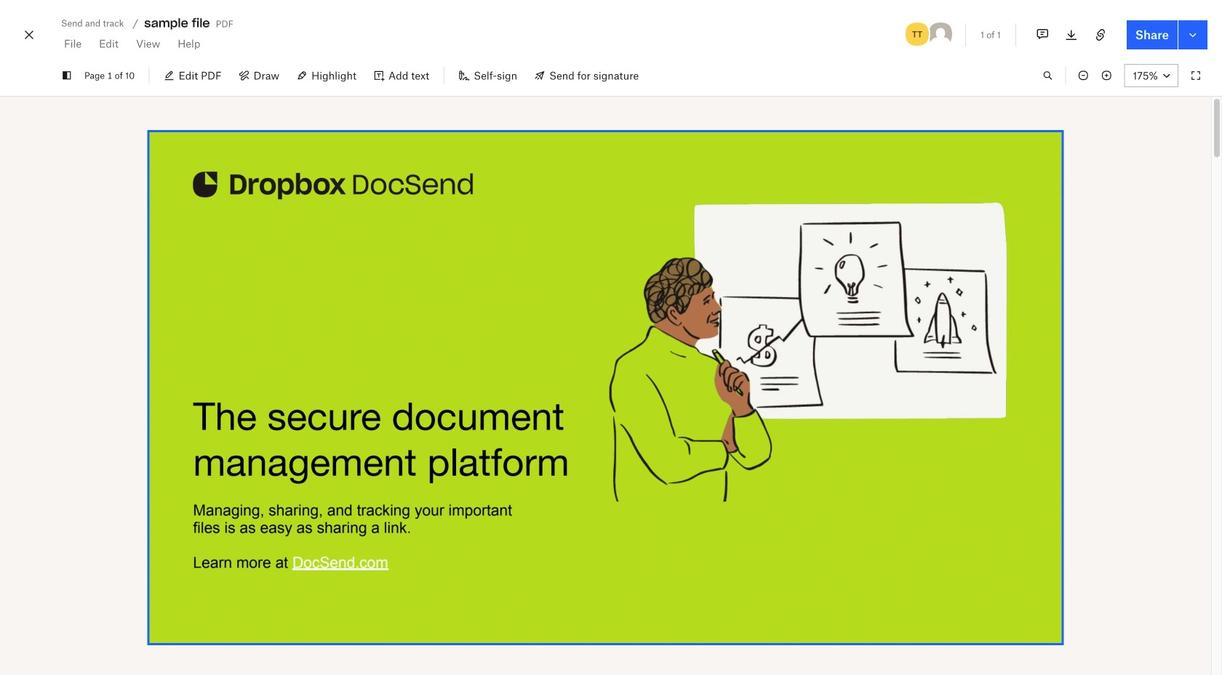 Task type: describe. For each thing, give the bounding box(es) containing it.
close image
[[20, 23, 38, 47]]

sample file.pdf image
[[147, 130, 1064, 646]]



Task type: vqa. For each thing, say whether or not it's contained in the screenshot.
the middle Deleted
no



